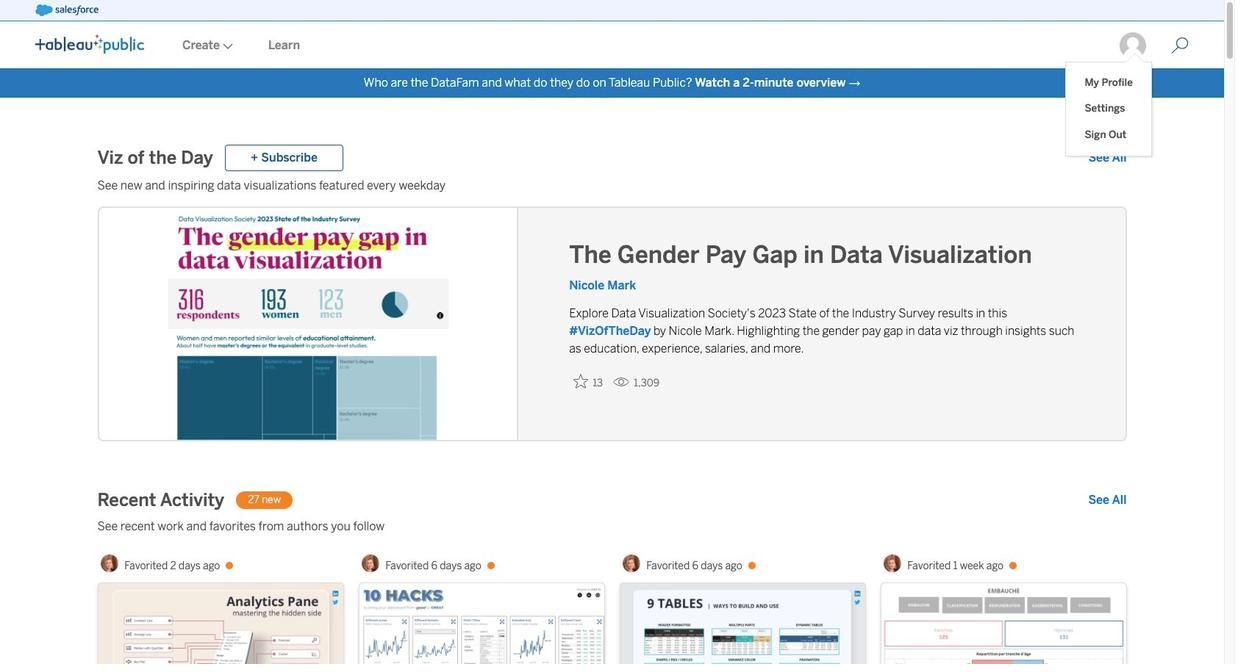 Task type: locate. For each thing, give the bounding box(es) containing it.
4 workbook thumbnail image from the left
[[882, 584, 1127, 665]]

see new and inspiring data visualizations featured every weekday element
[[97, 177, 1127, 195]]

3 workbook thumbnail image from the left
[[620, 584, 865, 665]]

0 horizontal spatial angela drucioc image
[[362, 555, 380, 573]]

1 angela drucioc image from the left
[[362, 555, 380, 573]]

1 horizontal spatial angela drucioc image
[[884, 555, 902, 573]]

1 horizontal spatial angela drucioc image
[[623, 555, 641, 573]]

workbook thumbnail image
[[98, 584, 343, 665], [359, 584, 604, 665], [620, 584, 865, 665], [882, 584, 1127, 665]]

2 workbook thumbnail image from the left
[[359, 584, 604, 665]]

2 angela drucioc image from the left
[[884, 555, 902, 573]]

see all recent activity element
[[1089, 492, 1127, 510]]

dialog
[[1067, 53, 1152, 156]]

0 horizontal spatial angela drucioc image
[[101, 555, 119, 573]]

workbook thumbnail image for first angela drucioc icon from the left
[[359, 584, 604, 665]]

1 workbook thumbnail image from the left
[[98, 584, 343, 665]]

list options menu
[[1067, 63, 1152, 156]]

workbook thumbnail image for 2nd angela drucioc icon from left
[[882, 584, 1127, 665]]

angela drucioc image
[[101, 555, 119, 573], [623, 555, 641, 573]]

logo image
[[35, 35, 144, 54]]

angela drucioc image
[[362, 555, 380, 573], [884, 555, 902, 573]]



Task type: describe. For each thing, give the bounding box(es) containing it.
1 angela drucioc image from the left
[[101, 555, 119, 573]]

Add Favorite button
[[569, 370, 608, 394]]

workbook thumbnail image for second angela drucioc image from the left
[[620, 584, 865, 665]]

add favorite image
[[574, 374, 589, 389]]

viz of the day heading
[[97, 146, 213, 170]]

workbook thumbnail image for 1st angela drucioc image
[[98, 584, 343, 665]]

see all viz of the day element
[[1089, 149, 1127, 167]]

go to search image
[[1154, 37, 1207, 54]]

tara.schultz image
[[1119, 31, 1148, 60]]

2 angela drucioc image from the left
[[623, 555, 641, 573]]

see recent work and favorites from authors you follow element
[[97, 519, 1127, 536]]

salesforce logo image
[[35, 4, 98, 16]]

tableau public viz of the day image
[[99, 208, 519, 444]]

recent activity heading
[[97, 489, 224, 513]]



Task type: vqa. For each thing, say whether or not it's contained in the screenshot.
the left the community
no



